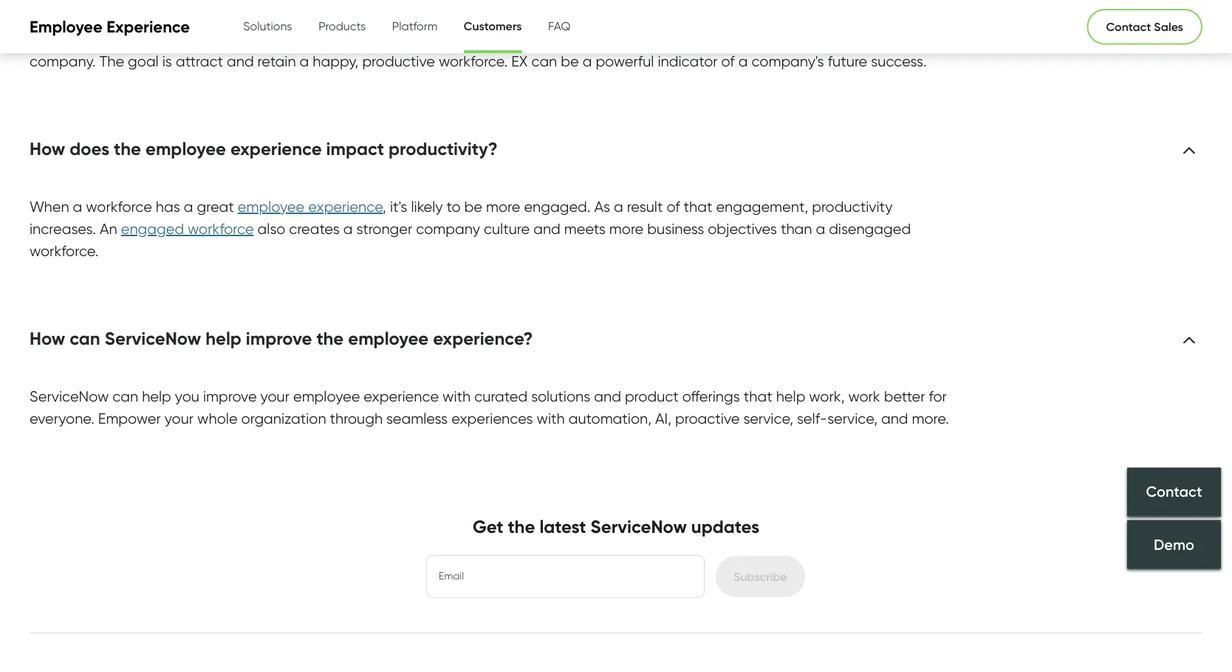 Task type: vqa. For each thing, say whether or not it's contained in the screenshot.
SERVICENOW to the bottom
yes



Task type: locate. For each thing, give the bounding box(es) containing it.
(ex) is everything an employee does, learns, feels, and thinks at each point of their employee journey at a company. the goal is attract and retain a happy, productive workforce. ex can be a powerful indicator of a company's future success.
[[30, 30, 927, 70]]

that
[[684, 198, 713, 216], [744, 388, 773, 406]]

everyone.
[[30, 410, 94, 428]]

of inside the , it's likely to be more engaged. as a result of that engagement, productivity increases. an
[[667, 198, 680, 216]]

1 vertical spatial contact
[[1147, 483, 1203, 501]]

contact left sales
[[1107, 19, 1152, 34]]

stronger
[[357, 220, 413, 238]]

your
[[261, 388, 290, 406], [165, 410, 194, 428]]

0 vertical spatial your
[[261, 388, 290, 406]]

also creates a stronger company culture and meets more business objectives than a disengaged workforce.
[[30, 220, 912, 260]]

1 horizontal spatial at
[[885, 30, 900, 48]]

1 vertical spatial that
[[744, 388, 773, 406]]

can for how can servicenow help improve the employee experience?
[[70, 328, 100, 350]]

0 horizontal spatial your
[[165, 410, 194, 428]]

at up powerful
[[615, 30, 630, 48]]

1 vertical spatial is
[[162, 52, 172, 70]]

and
[[542, 30, 569, 48], [227, 52, 254, 70], [534, 220, 561, 238], [595, 388, 622, 406], [882, 410, 909, 428]]

and right feels,
[[542, 30, 569, 48]]

1 vertical spatial workforce
[[188, 220, 254, 238]]

can inside servicenow can help you improve your employee experience with curated solutions and product offerings that help work, work better for everyone. empower your whole organization through seamless experiences with automation, ai, proactive service, self-service, and more.
[[113, 388, 138, 406]]

help
[[206, 328, 242, 350], [142, 388, 171, 406], [777, 388, 806, 406]]

0 vertical spatial improve
[[246, 328, 312, 350]]

0 vertical spatial how
[[30, 138, 65, 160]]

it's
[[390, 198, 408, 216]]

0 vertical spatial employee experience link
[[58, 30, 204, 49]]

0 horizontal spatial the
[[30, 30, 54, 48]]

does,
[[416, 30, 452, 48]]

0 horizontal spatial employee experience link
[[58, 30, 204, 49]]

a inside the , it's likely to be more engaged. as a result of that engagement, productivity increases. an
[[614, 198, 624, 216]]

of up business
[[667, 198, 680, 216]]

great
[[197, 198, 234, 216]]

you
[[175, 388, 200, 406]]

1 horizontal spatial with
[[537, 410, 565, 428]]

get
[[473, 516, 504, 538]]

1 horizontal spatial the
[[99, 52, 124, 70]]

servicenow
[[105, 328, 201, 350], [30, 388, 109, 406], [591, 516, 687, 538]]

proactive
[[676, 410, 740, 428]]

at
[[615, 30, 630, 48], [885, 30, 900, 48]]

and up automation,
[[595, 388, 622, 406]]

a down thinks
[[583, 52, 592, 70]]

1 horizontal spatial more
[[610, 220, 644, 238]]

more
[[486, 198, 521, 216], [610, 220, 644, 238]]

how does the employee experience impact productivity?
[[30, 138, 498, 160]]

improve inside servicenow can help you improve your employee experience with curated solutions and product offerings that help work, work better for everyone. empower your whole organization through seamless experiences with automation, ai, proactive service, self-service, and more.
[[203, 388, 257, 406]]

0 vertical spatial contact
[[1107, 19, 1152, 34]]

1 vertical spatial the
[[317, 328, 344, 350]]

1 vertical spatial servicenow
[[30, 388, 109, 406]]

0 horizontal spatial the
[[114, 138, 141, 160]]

the inside (ex) is everything an employee does, learns, feels, and thinks at each point of their employee journey at a company. the goal is attract and retain a happy, productive workforce. ex can be a powerful indicator of a company's future success.
[[99, 52, 124, 70]]

your up organization
[[261, 388, 290, 406]]

more up culture
[[486, 198, 521, 216]]

contact sales
[[1107, 19, 1184, 34]]

when
[[30, 198, 69, 216]]

that up business
[[684, 198, 713, 216]]

work,
[[810, 388, 845, 406]]

0 vertical spatial that
[[684, 198, 713, 216]]

workforce. down learns,
[[439, 52, 508, 70]]

1 horizontal spatial service,
[[828, 410, 878, 428]]

how inside button
[[30, 138, 65, 160]]

1 vertical spatial be
[[465, 198, 483, 216]]

workforce. down increases.
[[30, 242, 99, 260]]

workforce.
[[439, 52, 508, 70], [30, 242, 99, 260]]

can inside how can servicenow help improve the employee experience? button
[[70, 328, 100, 350]]

automation,
[[569, 410, 652, 428]]

product
[[625, 388, 679, 406]]

a
[[904, 30, 913, 48], [300, 52, 309, 70], [583, 52, 592, 70], [739, 52, 748, 70], [73, 198, 82, 216], [184, 198, 193, 216], [614, 198, 624, 216], [344, 220, 353, 238], [816, 220, 826, 238]]

engaged.
[[524, 198, 591, 216]]

1 vertical spatial your
[[165, 410, 194, 428]]

the
[[114, 138, 141, 160], [317, 328, 344, 350], [508, 516, 535, 538]]

workforce up an
[[86, 198, 152, 216]]

1 vertical spatial employee experience link
[[238, 198, 383, 216]]

1 vertical spatial can
[[70, 328, 100, 350]]

0 vertical spatial workforce
[[86, 198, 152, 216]]

improve for your
[[203, 388, 257, 406]]

customers link
[[464, 0, 522, 55]]

with up experiences
[[443, 388, 471, 406]]

improve
[[246, 328, 312, 350], [203, 388, 257, 406]]

2 how from the top
[[30, 328, 65, 350]]

1 horizontal spatial your
[[261, 388, 290, 406]]

the inside how does the employee experience impact productivity? button
[[114, 138, 141, 160]]

the down the employee experience
[[99, 52, 124, 70]]

platform link
[[392, 0, 438, 52]]

solutions
[[243, 18, 292, 33]]

1 vertical spatial more
[[610, 220, 644, 238]]

that right offerings
[[744, 388, 773, 406]]

with down solutions
[[537, 410, 565, 428]]

1 horizontal spatial the
[[317, 328, 344, 350]]

solutions link
[[243, 0, 292, 52]]

1 vertical spatial workforce.
[[30, 242, 99, 260]]

curated
[[475, 388, 528, 406]]

2 horizontal spatial help
[[777, 388, 806, 406]]

employee experience link
[[58, 30, 204, 49], [238, 198, 383, 216]]

be inside (ex) is everything an employee does, learns, feels, and thinks at each point of their employee journey at a company. the goal is attract and retain a happy, productive workforce. ex can be a powerful indicator of a company's future success.
[[561, 52, 579, 70]]

employee
[[58, 30, 125, 48], [345, 30, 412, 48], [762, 30, 829, 48], [146, 138, 226, 160], [238, 198, 305, 216], [348, 328, 429, 350], [293, 388, 360, 406]]

engaged
[[121, 220, 184, 238]]

meets
[[565, 220, 606, 238]]

more.
[[913, 410, 950, 428]]

1 horizontal spatial is
[[235, 30, 245, 48]]

2 horizontal spatial can
[[532, 52, 558, 70]]

2 horizontal spatial the
[[508, 516, 535, 538]]

0 horizontal spatial is
[[162, 52, 172, 70]]

your down "you"
[[165, 410, 194, 428]]

0 vertical spatial can
[[532, 52, 558, 70]]

0 vertical spatial servicenow
[[105, 328, 201, 350]]

the
[[30, 30, 54, 48], [99, 52, 124, 70]]

help inside button
[[206, 328, 242, 350]]

1 vertical spatial the
[[99, 52, 124, 70]]

more inside also creates a stronger company culture and meets more business objectives than a disengaged workforce.
[[610, 220, 644, 238]]

1 vertical spatial with
[[537, 410, 565, 428]]

experience inside servicenow can help you improve your employee experience with curated solutions and product offerings that help work, work better for everyone. empower your whole organization through seamless experiences with automation, ai, proactive service, self-service, and more.
[[364, 388, 439, 406]]

is right goal
[[162, 52, 172, 70]]

employee experience link up goal
[[58, 30, 204, 49]]

creates
[[289, 220, 340, 238]]

service, down work
[[828, 410, 878, 428]]

at up success.
[[885, 30, 900, 48]]

1 how from the top
[[30, 138, 65, 160]]

can
[[532, 52, 558, 70], [70, 328, 100, 350], [113, 388, 138, 406]]

how for how can servicenow help improve the employee experience?
[[30, 328, 65, 350]]

and down engaged.
[[534, 220, 561, 238]]

work
[[849, 388, 881, 406]]

more inside the , it's likely to be more engaged. as a result of that engagement, productivity increases. an
[[486, 198, 521, 216]]

1 vertical spatial of
[[722, 52, 735, 70]]

0 horizontal spatial that
[[684, 198, 713, 216]]

products
[[319, 18, 366, 33]]

, it's likely to be more engaged. as a result of that engagement, productivity increases. an
[[30, 198, 893, 238]]

1 at from the left
[[615, 30, 630, 48]]

as
[[595, 198, 611, 216]]

employee
[[30, 16, 103, 37]]

2 vertical spatial of
[[667, 198, 680, 216]]

empower
[[98, 410, 161, 428]]

the up company.
[[30, 30, 54, 48]]

of down their
[[722, 52, 735, 70]]

service,
[[744, 410, 794, 428], [828, 410, 878, 428]]

of left their
[[711, 30, 724, 48]]

company's
[[752, 52, 825, 70]]

0 horizontal spatial service,
[[744, 410, 794, 428]]

contact
[[1107, 19, 1152, 34], [1147, 483, 1203, 501]]

everything
[[249, 30, 320, 48]]

employee inside how does the employee experience impact productivity? button
[[146, 138, 226, 160]]

1 horizontal spatial workforce.
[[439, 52, 508, 70]]

contact up demo
[[1147, 483, 1203, 501]]

0 horizontal spatial more
[[486, 198, 521, 216]]

employee experience
[[30, 16, 190, 37]]

an
[[100, 220, 117, 238]]

and down "(ex)"
[[227, 52, 254, 70]]

2 service, from the left
[[828, 410, 878, 428]]

1 vertical spatial how
[[30, 328, 65, 350]]

be
[[561, 52, 579, 70], [465, 198, 483, 216]]

1 horizontal spatial that
[[744, 388, 773, 406]]

indicator
[[658, 52, 718, 70]]

1 horizontal spatial be
[[561, 52, 579, 70]]

updates
[[692, 516, 760, 538]]

0 horizontal spatial can
[[70, 328, 100, 350]]

how for how does the employee experience impact productivity?
[[30, 138, 65, 160]]

2 vertical spatial can
[[113, 388, 138, 406]]

workforce down great
[[188, 220, 254, 238]]

is right "(ex)"
[[235, 30, 245, 48]]

a right as
[[614, 198, 624, 216]]

when a workforce has a great employee experience
[[30, 198, 383, 216]]

0 horizontal spatial at
[[615, 30, 630, 48]]

how inside button
[[30, 328, 65, 350]]

of
[[711, 30, 724, 48], [722, 52, 735, 70], [667, 198, 680, 216]]

be right to
[[465, 198, 483, 216]]

0 horizontal spatial with
[[443, 388, 471, 406]]

improve inside button
[[246, 328, 312, 350]]

workforce. inside also creates a stronger company culture and meets more business objectives than a disengaged workforce.
[[30, 242, 99, 260]]

be down thinks
[[561, 52, 579, 70]]

0 horizontal spatial be
[[465, 198, 483, 216]]

point
[[672, 30, 707, 48]]

0 vertical spatial workforce.
[[439, 52, 508, 70]]

future
[[828, 52, 868, 70]]

company
[[416, 220, 480, 238]]

1 horizontal spatial can
[[113, 388, 138, 406]]

0 vertical spatial the
[[114, 138, 141, 160]]

that inside servicenow can help you improve your employee experience with curated solutions and product offerings that help work, work better for everyone. empower your whole organization through seamless experiences with automation, ai, proactive service, self-service, and more.
[[744, 388, 773, 406]]

0 vertical spatial be
[[561, 52, 579, 70]]

1 horizontal spatial employee experience link
[[238, 198, 383, 216]]

1 horizontal spatial help
[[206, 328, 242, 350]]

1 vertical spatial improve
[[203, 388, 257, 406]]

0 vertical spatial more
[[486, 198, 521, 216]]

0 horizontal spatial workforce.
[[30, 242, 99, 260]]

experience
[[107, 16, 190, 37]]

employee experience link up creates
[[238, 198, 383, 216]]

contact for contact
[[1147, 483, 1203, 501]]

customers
[[464, 18, 522, 33]]

can inside (ex) is everything an employee does, learns, feels, and thinks at each point of their employee journey at a company. the goal is attract and retain a happy, productive workforce. ex can be a powerful indicator of a company's future success.
[[532, 52, 558, 70]]

more down result
[[610, 220, 644, 238]]

service, left self-
[[744, 410, 794, 428]]

seamless
[[387, 410, 448, 428]]



Task type: describe. For each thing, give the bounding box(es) containing it.
business
[[648, 220, 705, 238]]

impact
[[326, 138, 384, 160]]

result
[[627, 198, 663, 216]]

0 vertical spatial the
[[30, 30, 54, 48]]

faq
[[548, 18, 571, 33]]

(ex)
[[208, 30, 232, 48]]

2 at from the left
[[885, 30, 900, 48]]

0 horizontal spatial workforce
[[86, 198, 152, 216]]

sales
[[1155, 19, 1184, 34]]

platform
[[392, 18, 438, 33]]

a up increases.
[[73, 198, 82, 216]]

than
[[781, 220, 813, 238]]

Email text field
[[427, 557, 705, 598]]

ex
[[512, 52, 528, 70]]

0 horizontal spatial help
[[142, 388, 171, 406]]

how can servicenow help improve the employee experience? button
[[30, 327, 533, 350]]

success.
[[872, 52, 927, 70]]

thinks
[[573, 30, 611, 48]]

servicenow can help you improve your employee experience with curated solutions and product offerings that help work, work better for everyone. empower your whole organization through seamless experiences with automation, ai, proactive service, self-service, and more.
[[30, 388, 950, 428]]

self-
[[798, 410, 828, 428]]

better
[[885, 388, 926, 406]]

a right retain
[[300, 52, 309, 70]]

engaged workforce
[[121, 220, 254, 238]]

increases.
[[30, 220, 96, 238]]

a right creates
[[344, 220, 353, 238]]

a right has
[[184, 198, 193, 216]]

employee experience link for the
[[58, 30, 204, 49]]

subscribe
[[734, 570, 788, 584]]

objectives
[[708, 220, 778, 238]]

employee inside how can servicenow help improve the employee experience? button
[[348, 328, 429, 350]]

servicenow inside button
[[105, 328, 201, 350]]

1 service, from the left
[[744, 410, 794, 428]]

,
[[383, 198, 387, 216]]

attract
[[176, 52, 223, 70]]

how can servicenow help improve the employee experience?
[[30, 328, 533, 350]]

servicenow inside servicenow can help you improve your employee experience with curated solutions and product offerings that help work, work better for everyone. empower your whole organization through seamless experiences with automation, ai, proactive service, self-service, and more.
[[30, 388, 109, 406]]

2 vertical spatial the
[[508, 516, 535, 538]]

0 vertical spatial is
[[235, 30, 245, 48]]

demo
[[1155, 536, 1195, 554]]

has
[[156, 198, 180, 216]]

2 vertical spatial servicenow
[[591, 516, 687, 538]]

an
[[324, 30, 341, 48]]

their
[[728, 30, 758, 48]]

1 horizontal spatial workforce
[[188, 220, 254, 238]]

contact sales link
[[1088, 9, 1203, 45]]

products link
[[319, 0, 366, 52]]

powerful
[[596, 52, 655, 70]]

through
[[330, 410, 383, 428]]

ai,
[[656, 410, 672, 428]]

can for servicenow can help you improve your employee experience with curated solutions and product offerings that help work, work better for everyone. empower your whole organization through seamless experiences with automation, ai, proactive service, self-service, and more.
[[113, 388, 138, 406]]

whole
[[197, 410, 238, 428]]

engaged workforce link
[[121, 220, 254, 239]]

faq link
[[548, 0, 571, 52]]

get the latest servicenow updates
[[473, 516, 760, 538]]

each
[[634, 30, 668, 48]]

contact link
[[1128, 468, 1222, 517]]

improve for the
[[246, 328, 312, 350]]

and inside also creates a stronger company culture and meets more business objectives than a disengaged workforce.
[[534, 220, 561, 238]]

a down their
[[739, 52, 748, 70]]

employee inside servicenow can help you improve your employee experience with curated solutions and product offerings that help work, work better for everyone. empower your whole organization through seamless experiences with automation, ai, proactive service, self-service, and more.
[[293, 388, 360, 406]]

happy,
[[313, 52, 359, 70]]

workforce. inside (ex) is everything an employee does, learns, feels, and thinks at each point of their employee journey at a company. the goal is attract and retain a happy, productive workforce. ex can be a powerful indicator of a company's future success.
[[439, 52, 508, 70]]

employee experience link for when a workforce has a great
[[238, 198, 383, 216]]

retain
[[258, 52, 296, 70]]

company.
[[30, 52, 96, 70]]

a right than
[[816, 220, 826, 238]]

engagement,
[[717, 198, 809, 216]]

demo link
[[1128, 521, 1222, 570]]

0 vertical spatial with
[[443, 388, 471, 406]]

learns,
[[456, 30, 500, 48]]

disengaged
[[829, 220, 912, 238]]

productivity
[[813, 198, 893, 216]]

goal
[[128, 52, 159, 70]]

experience inside button
[[231, 138, 322, 160]]

productivity?
[[389, 138, 498, 160]]

and down better
[[882, 410, 909, 428]]

the employee experience
[[30, 30, 204, 48]]

offerings
[[683, 388, 741, 406]]

for
[[930, 388, 947, 406]]

a up success.
[[904, 30, 913, 48]]

culture
[[484, 220, 530, 238]]

the inside how can servicenow help improve the employee experience? button
[[317, 328, 344, 350]]

0 vertical spatial of
[[711, 30, 724, 48]]

productive
[[363, 52, 435, 70]]

that inside the , it's likely to be more engaged. as a result of that engagement, productivity increases. an
[[684, 198, 713, 216]]

experience?
[[433, 328, 533, 350]]

organization
[[241, 410, 326, 428]]

does
[[70, 138, 109, 160]]

feels,
[[504, 30, 539, 48]]

to
[[447, 198, 461, 216]]

journey
[[832, 30, 882, 48]]

latest
[[540, 516, 586, 538]]

contact for contact sales
[[1107, 19, 1152, 34]]

how does the employee experience impact productivity? button
[[30, 137, 498, 160]]

be inside the , it's likely to be more engaged. as a result of that engagement, productivity increases. an
[[465, 198, 483, 216]]

experiences
[[452, 410, 533, 428]]



